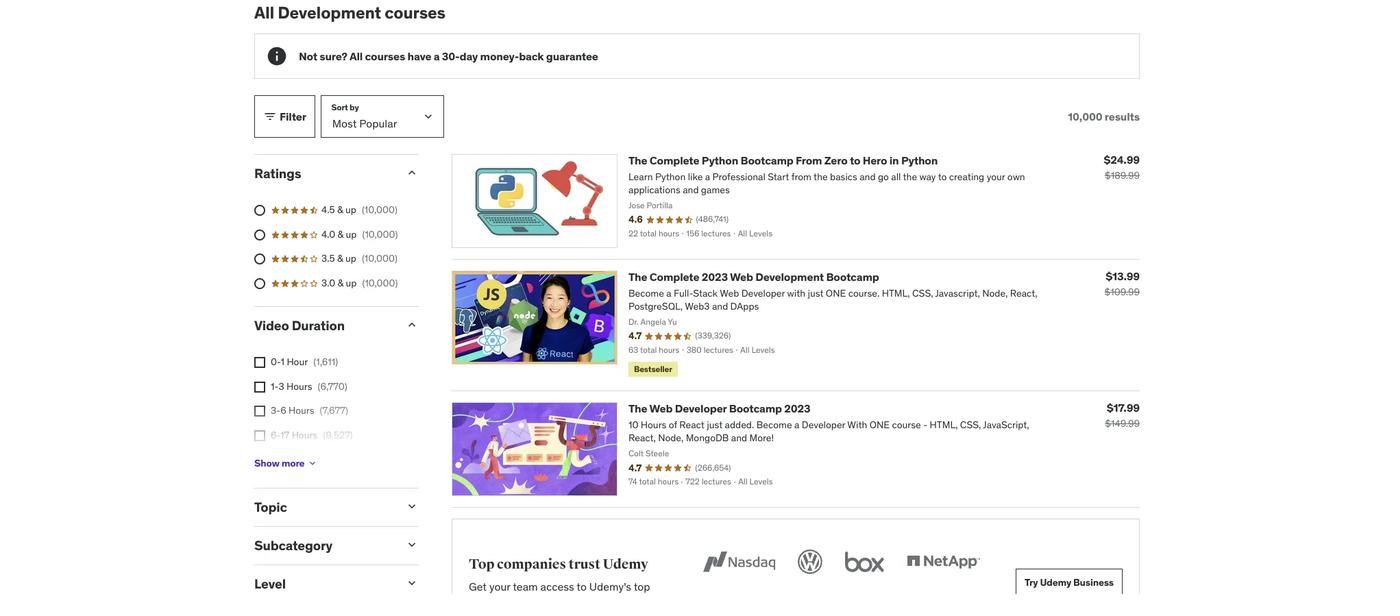 Task type: vqa. For each thing, say whether or not it's contained in the screenshot.


Task type: locate. For each thing, give the bounding box(es) containing it.
6-17 hours (9,527)
[[271, 429, 353, 441]]

companies
[[497, 556, 566, 573]]

complete for python
[[650, 154, 699, 167]]

2 python from the left
[[901, 154, 938, 167]]

hours right 17+ at the bottom of page
[[288, 454, 314, 466]]

1 vertical spatial 2023
[[784, 402, 811, 416]]

3-
[[271, 405, 280, 417]]

to down trust
[[577, 580, 587, 594]]

hours
[[287, 380, 312, 393], [289, 405, 314, 417], [292, 429, 318, 441], [288, 454, 314, 466]]

0 vertical spatial development
[[278, 2, 381, 23]]

3 & from the top
[[337, 252, 343, 265]]

web
[[730, 270, 753, 284], [649, 402, 673, 416]]

(10,000) for 4.0 & up (10,000)
[[362, 228, 398, 240]]

0 vertical spatial 2023
[[702, 270, 728, 284]]

udemy up the udemy's
[[603, 556, 648, 573]]

0 vertical spatial courses
[[385, 2, 445, 23]]

to right the zero
[[850, 154, 861, 167]]

0 vertical spatial small image
[[405, 166, 419, 180]]

xsmall image right more
[[307, 458, 318, 469]]

the complete python bootcamp from zero to hero in python link
[[629, 154, 938, 167]]

1 horizontal spatial udemy
[[1040, 577, 1071, 589]]

0 horizontal spatial all
[[254, 2, 274, 23]]

$17.99 $149.99
[[1105, 401, 1140, 430]]

up right 4.0
[[346, 228, 357, 240]]

topic
[[254, 499, 287, 516]]

4.0
[[321, 228, 335, 240]]

6-
[[271, 429, 280, 441]]

0 vertical spatial udemy
[[603, 556, 648, 573]]

top
[[469, 556, 495, 573]]

to inside 'top companies trust udemy get your team access to udemy's top'
[[577, 580, 587, 594]]

the for the complete python bootcamp from zero to hero in python
[[629, 154, 647, 167]]

to
[[850, 154, 861, 167], [577, 580, 587, 594]]

(10,000) up 4.0 & up (10,000) on the left top
[[362, 204, 397, 216]]

subcategory
[[254, 537, 332, 554]]

2 complete from the top
[[650, 270, 699, 284]]

xsmall image
[[254, 406, 265, 417]]

development
[[278, 2, 381, 23], [756, 270, 824, 284]]

$17.99
[[1107, 401, 1140, 415]]

back
[[519, 49, 544, 63]]

10,000 results
[[1068, 109, 1140, 123]]

2023
[[702, 270, 728, 284], [784, 402, 811, 416]]

1 vertical spatial development
[[756, 270, 824, 284]]

1 & from the top
[[337, 204, 343, 216]]

courses up have
[[385, 2, 445, 23]]

1 vertical spatial udemy
[[1040, 577, 1071, 589]]

up right 3.0
[[346, 277, 357, 289]]

hours right 3 on the bottom left
[[287, 380, 312, 393]]

$109.99
[[1105, 286, 1140, 298]]

4 up from the top
[[346, 277, 357, 289]]

1 vertical spatial small image
[[405, 500, 419, 514]]

all
[[254, 2, 274, 23], [349, 49, 363, 63]]

& right 3.5
[[337, 252, 343, 265]]

0 horizontal spatial to
[[577, 580, 587, 594]]

the web developer bootcamp 2023
[[629, 402, 811, 416]]

try udemy business link
[[1016, 569, 1123, 594]]

xsmall image left 0-
[[254, 357, 265, 368]]

small image
[[263, 110, 277, 124], [405, 318, 419, 332], [405, 538, 419, 552], [405, 576, 419, 590]]

(1,611)
[[313, 356, 338, 368]]

up right 3.5
[[345, 252, 356, 265]]

the for the web developer bootcamp 2023
[[629, 402, 647, 416]]

$149.99
[[1105, 418, 1140, 430]]

small image
[[405, 166, 419, 180], [405, 500, 419, 514]]

hours right "6"
[[289, 405, 314, 417]]

1 the from the top
[[629, 154, 647, 167]]

$13.99 $109.99
[[1105, 270, 1140, 298]]

0 horizontal spatial python
[[702, 154, 738, 167]]

(10,000) for 4.5 & up (10,000)
[[362, 204, 397, 216]]

the
[[629, 154, 647, 167], [629, 270, 647, 284], [629, 402, 647, 416]]

&
[[337, 204, 343, 216], [338, 228, 344, 240], [337, 252, 343, 265], [338, 277, 344, 289]]

0 vertical spatial complete
[[650, 154, 699, 167]]

1-
[[271, 380, 279, 393]]

(10,000) down 4.0 & up (10,000) on the left top
[[362, 252, 397, 265]]

xsmall image
[[254, 357, 265, 368], [254, 382, 265, 393], [254, 431, 265, 441], [307, 458, 318, 469]]

have
[[407, 49, 431, 63]]

1 complete from the top
[[650, 154, 699, 167]]

xsmall image inside show more button
[[307, 458, 318, 469]]

top companies trust udemy get your team access to udemy's top
[[469, 556, 650, 594]]

up for 3.5 & up
[[345, 252, 356, 265]]

3-6 hours (7,677)
[[271, 405, 348, 417]]

1 horizontal spatial to
[[850, 154, 861, 167]]

(10,000) for 3.0 & up (10,000)
[[362, 277, 398, 289]]

the web developer bootcamp 2023 link
[[629, 402, 811, 416]]

& right 3.0
[[338, 277, 344, 289]]

hours for 6-17 hours
[[292, 429, 318, 441]]

the complete 2023 web development bootcamp link
[[629, 270, 879, 284]]

& right 4.0
[[338, 228, 344, 240]]

4.5 & up (10,000)
[[321, 204, 397, 216]]

1 horizontal spatial all
[[349, 49, 363, 63]]

guarantee
[[546, 49, 598, 63]]

(7,677)
[[320, 405, 348, 417]]

up for 3.0 & up
[[346, 277, 357, 289]]

$189.99
[[1105, 170, 1140, 182]]

up
[[345, 204, 356, 216], [346, 228, 357, 240], [345, 252, 356, 265], [346, 277, 357, 289]]

2 up from the top
[[346, 228, 357, 240]]

0 horizontal spatial udemy
[[603, 556, 648, 573]]

1 vertical spatial all
[[349, 49, 363, 63]]

filter
[[280, 109, 306, 123]]

2 & from the top
[[338, 228, 344, 240]]

1 horizontal spatial web
[[730, 270, 753, 284]]

xsmall image left 6-
[[254, 431, 265, 441]]

1
[[281, 356, 284, 368]]

(6,770)
[[318, 380, 347, 393]]

1 horizontal spatial development
[[756, 270, 824, 284]]

& right 4.5
[[337, 204, 343, 216]]

udemy right try
[[1040, 577, 1071, 589]]

1 vertical spatial web
[[649, 402, 673, 416]]

video duration
[[254, 318, 345, 334]]

(10,000) up 3.5 & up (10,000)
[[362, 228, 398, 240]]

the for the complete 2023 web development bootcamp
[[629, 270, 647, 284]]

courses left have
[[365, 49, 405, 63]]

xsmall image left '1-'
[[254, 382, 265, 393]]

subcategory button
[[254, 537, 394, 554]]

up right 4.5
[[345, 204, 356, 216]]

0 vertical spatial web
[[730, 270, 753, 284]]

access
[[540, 580, 574, 594]]

complete
[[650, 154, 699, 167], [650, 270, 699, 284]]

bootcamp
[[741, 154, 794, 167], [826, 270, 879, 284], [729, 402, 782, 416]]

1 vertical spatial complete
[[650, 270, 699, 284]]

udemy
[[603, 556, 648, 573], [1040, 577, 1071, 589]]

4 & from the top
[[338, 277, 344, 289]]

bootcamp for 2023
[[729, 402, 782, 416]]

2 vertical spatial the
[[629, 402, 647, 416]]

not sure? all courses have a 30-day money-back guarantee
[[299, 49, 598, 63]]

python
[[702, 154, 738, 167], [901, 154, 938, 167]]

1 small image from the top
[[405, 166, 419, 180]]

2 small image from the top
[[405, 500, 419, 514]]

0 vertical spatial the
[[629, 154, 647, 167]]

2 the from the top
[[629, 270, 647, 284]]

0 vertical spatial all
[[254, 2, 274, 23]]

$24.99 $189.99
[[1104, 153, 1140, 182]]

xsmall image for 0-
[[254, 357, 265, 368]]

small image for subcategory
[[405, 538, 419, 552]]

courses
[[385, 2, 445, 23], [365, 49, 405, 63]]

3 up from the top
[[345, 252, 356, 265]]

hours right 17
[[292, 429, 318, 441]]

3 the from the top
[[629, 402, 647, 416]]

try udemy business
[[1025, 577, 1114, 589]]

(10,000)
[[362, 204, 397, 216], [362, 228, 398, 240], [362, 252, 397, 265], [362, 277, 398, 289]]

1 up from the top
[[345, 204, 356, 216]]

0 vertical spatial bootcamp
[[741, 154, 794, 167]]

1 horizontal spatial python
[[901, 154, 938, 167]]

netapp image
[[904, 547, 983, 577]]

1 vertical spatial the
[[629, 270, 647, 284]]

2 vertical spatial bootcamp
[[729, 402, 782, 416]]

3
[[279, 380, 284, 393]]

developer
[[675, 402, 727, 416]]

udemy's
[[589, 580, 631, 594]]

0 vertical spatial to
[[850, 154, 861, 167]]

0 horizontal spatial 2023
[[702, 270, 728, 284]]

up for 4.0 & up
[[346, 228, 357, 240]]

ratings
[[254, 165, 301, 182]]

4.0 & up (10,000)
[[321, 228, 398, 240]]

hours for 1-3 hours
[[287, 380, 312, 393]]

small image for level
[[405, 576, 419, 590]]

(10,000) down 3.5 & up (10,000)
[[362, 277, 398, 289]]

udemy inside 'top companies trust udemy get your team access to udemy's top'
[[603, 556, 648, 573]]

1 vertical spatial to
[[577, 580, 587, 594]]

17
[[280, 429, 289, 441]]



Task type: describe. For each thing, give the bounding box(es) containing it.
topic button
[[254, 499, 394, 516]]

money-
[[480, 49, 519, 63]]

& for 3.0
[[338, 277, 344, 289]]

xsmall image for 6-
[[254, 431, 265, 441]]

ratings button
[[254, 165, 394, 182]]

level button
[[254, 576, 394, 592]]

1 horizontal spatial 2023
[[784, 402, 811, 416]]

nasdaq image
[[700, 547, 779, 577]]

0-1 hour (1,611)
[[271, 356, 338, 368]]

bootcamp for from
[[741, 154, 794, 167]]

10,000 results status
[[1068, 109, 1140, 123]]

$24.99
[[1104, 153, 1140, 167]]

trust
[[569, 556, 600, 573]]

1 python from the left
[[702, 154, 738, 167]]

30-
[[442, 49, 460, 63]]

$13.99
[[1106, 270, 1140, 283]]

the complete 2023 web development bootcamp
[[629, 270, 879, 284]]

from
[[796, 154, 822, 167]]

& for 3.5
[[337, 252, 343, 265]]

day
[[460, 49, 478, 63]]

small image for video duration
[[405, 318, 419, 332]]

0 horizontal spatial development
[[278, 2, 381, 23]]

team
[[513, 580, 538, 594]]

3.0
[[321, 277, 335, 289]]

10,000
[[1068, 109, 1103, 123]]

a
[[434, 49, 440, 63]]

all development courses
[[254, 2, 445, 23]]

more
[[281, 457, 305, 469]]

results
[[1105, 109, 1140, 123]]

0 horizontal spatial web
[[649, 402, 673, 416]]

& for 4.0
[[338, 228, 344, 240]]

filter button
[[254, 95, 315, 138]]

level
[[254, 576, 286, 592]]

video duration button
[[254, 318, 394, 334]]

hour
[[287, 356, 308, 368]]

& for 4.5
[[337, 204, 343, 216]]

show more button
[[254, 450, 318, 477]]

box image
[[842, 547, 888, 577]]

sure?
[[320, 49, 347, 63]]

(9,527)
[[323, 429, 353, 441]]

1 vertical spatial bootcamp
[[826, 270, 879, 284]]

zero
[[824, 154, 848, 167]]

duration
[[292, 318, 345, 334]]

small image for ratings
[[405, 166, 419, 180]]

get
[[469, 580, 487, 594]]

your
[[489, 580, 510, 594]]

complete for 2023
[[650, 270, 699, 284]]

volkswagen image
[[795, 547, 825, 577]]

show more
[[254, 457, 305, 469]]

in
[[890, 154, 899, 167]]

1-3 hours (6,770)
[[271, 380, 347, 393]]

3.5
[[321, 252, 335, 265]]

xsmall image for 1-
[[254, 382, 265, 393]]

6
[[280, 405, 286, 417]]

hours for 3-6 hours
[[289, 405, 314, 417]]

small image for topic
[[405, 500, 419, 514]]

the complete python bootcamp from zero to hero in python
[[629, 154, 938, 167]]

4.5
[[321, 204, 335, 216]]

1 vertical spatial courses
[[365, 49, 405, 63]]

up for 4.5 & up
[[345, 204, 356, 216]]

try
[[1025, 577, 1038, 589]]

show
[[254, 457, 280, 469]]

video
[[254, 318, 289, 334]]

top
[[634, 580, 650, 594]]

0-
[[271, 356, 281, 368]]

hero
[[863, 154, 887, 167]]

3.0 & up (10,000)
[[321, 277, 398, 289]]

17+ hours
[[271, 454, 314, 466]]

business
[[1073, 577, 1114, 589]]

(10,000) for 3.5 & up (10,000)
[[362, 252, 397, 265]]

small image inside filter button
[[263, 110, 277, 124]]

3.5 & up (10,000)
[[321, 252, 397, 265]]

17+
[[271, 454, 286, 466]]

not
[[299, 49, 317, 63]]



